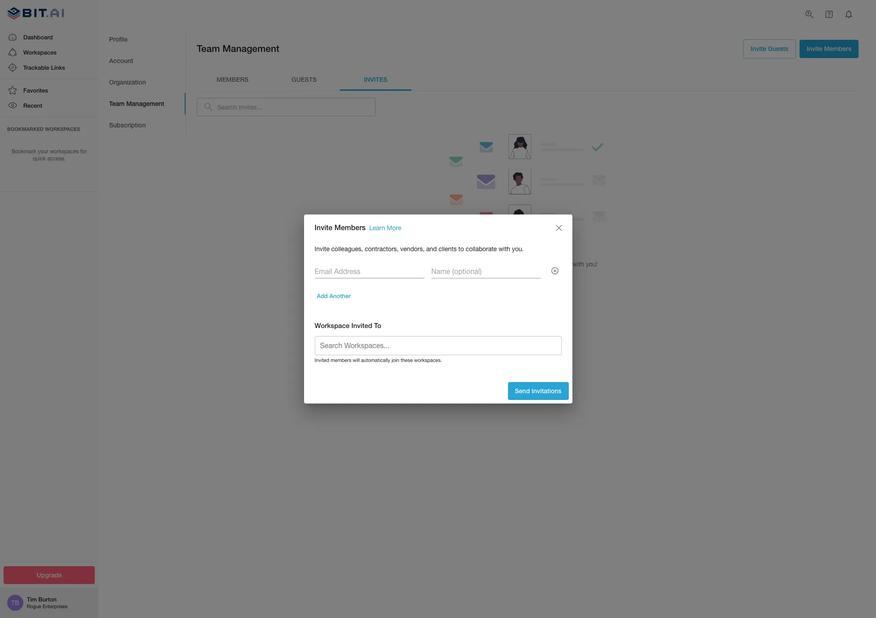 Task type: vqa. For each thing, say whether or not it's contained in the screenshot.
the Dashboard
yes



Task type: describe. For each thing, give the bounding box(es) containing it.
workspace invited to
[[315, 322, 382, 330]]

workspaces
[[45, 126, 80, 132]]

account
[[109, 57, 133, 64]]

trackable
[[23, 64, 49, 71]]

workspaces
[[50, 148, 79, 155]]

will
[[353, 358, 360, 364]]

vendors,
[[401, 246, 425, 253]]

invitations
[[532, 387, 562, 395]]

invite guests
[[751, 45, 789, 52]]

tb
[[11, 600, 19, 607]]

another
[[330, 293, 351, 300]]

trackable links button
[[0, 60, 98, 75]]

organization link
[[98, 72, 186, 93]]

workspace
[[315, 322, 350, 330]]

add another button
[[315, 290, 353, 303]]

profile
[[109, 35, 128, 43]]

organization
[[109, 78, 146, 86]]

members for invite members learn more
[[335, 224, 366, 232]]

0 horizontal spatial team
[[109, 100, 125, 107]]

clients
[[439, 246, 457, 253]]

for
[[80, 148, 87, 155]]

learn
[[369, 225, 385, 232]]

invite your team members to collaborate with you!
[[458, 261, 598, 268]]

upgrade button
[[4, 567, 95, 585]]

workspaces...
[[345, 342, 390, 350]]

upgrade
[[37, 572, 62, 579]]

access.
[[47, 156, 66, 162]]

and
[[427, 246, 437, 253]]

automatically
[[361, 358, 391, 364]]

with inside invite members "dialog"
[[499, 246, 511, 253]]

add
[[317, 293, 328, 300]]

invite members
[[807, 45, 852, 52]]

recent button
[[0, 98, 98, 113]]

search workspaces...
[[320, 342, 390, 350]]

send invitations button
[[508, 383, 569, 401]]

dashboard
[[23, 33, 53, 41]]

dashboard button
[[0, 29, 98, 45]]

workspaces
[[23, 49, 57, 56]]

no invites found.
[[499, 244, 557, 252]]

profile link
[[98, 29, 186, 50]]

invite colleagues, contractors, vendors, and clients to collaborate with you.
[[315, 246, 524, 253]]

contractors,
[[365, 246, 399, 253]]

team management inside team management link
[[109, 100, 164, 107]]

found.
[[534, 244, 557, 252]]

burton
[[38, 597, 57, 604]]

favorites
[[23, 87, 48, 94]]

members for invite members
[[825, 45, 852, 52]]

bookmark
[[12, 148, 36, 155]]

you.
[[512, 246, 524, 253]]

subscription link
[[98, 115, 186, 136]]

team management link
[[98, 93, 186, 115]]

guests button
[[269, 69, 340, 91]]

team
[[489, 261, 503, 268]]

invite members button
[[800, 40, 859, 58]]

bookmarked workspaces
[[7, 126, 80, 132]]

invite for invite guests
[[751, 45, 767, 52]]

search
[[320, 342, 343, 350]]

subscription
[[109, 121, 146, 129]]

workspaces button
[[0, 45, 98, 60]]



Task type: locate. For each thing, give the bounding box(es) containing it.
0 vertical spatial team management
[[197, 43, 280, 54]]

1 horizontal spatial team management
[[197, 43, 280, 54]]

0 vertical spatial with
[[499, 246, 511, 253]]

members inside "dialog"
[[331, 358, 352, 364]]

learn more link
[[369, 225, 402, 232]]

members
[[505, 261, 531, 268], [331, 358, 352, 364]]

0 horizontal spatial with
[[499, 246, 511, 253]]

your for invite
[[475, 261, 487, 268]]

invited members will automatically join these workspaces.
[[315, 358, 442, 364]]

1 vertical spatial management
[[126, 100, 164, 107]]

to down the no invites found.
[[533, 261, 538, 268]]

your left team
[[475, 261, 487, 268]]

your for bookmark
[[38, 148, 48, 155]]

trackable links
[[23, 64, 65, 71]]

1 horizontal spatial your
[[475, 261, 487, 268]]

1 horizontal spatial invited
[[352, 322, 373, 330]]

account link
[[98, 50, 186, 72]]

0 vertical spatial invited
[[352, 322, 373, 330]]

invites
[[510, 244, 532, 252]]

invites
[[364, 76, 388, 83]]

management up members
[[223, 43, 280, 54]]

invite up colleagues,
[[315, 224, 333, 232]]

to inside invite members "dialog"
[[459, 246, 464, 253]]

1 vertical spatial members
[[331, 358, 352, 364]]

these
[[401, 358, 413, 364]]

invite
[[751, 45, 767, 52], [807, 45, 823, 52], [315, 224, 333, 232], [315, 246, 330, 253], [458, 261, 473, 268]]

1 horizontal spatial with
[[573, 261, 585, 268]]

1 vertical spatial team
[[109, 100, 125, 107]]

bookmark your workspaces for quick access.
[[12, 148, 87, 162]]

enterprises
[[43, 605, 67, 610]]

invite left guests
[[751, 45, 767, 52]]

1 horizontal spatial management
[[223, 43, 280, 54]]

1 horizontal spatial members
[[505, 261, 531, 268]]

send
[[515, 387, 530, 395]]

0 horizontal spatial invited
[[315, 358, 330, 364]]

tim
[[27, 597, 37, 604]]

members inside "dialog"
[[335, 224, 366, 232]]

invite members learn more
[[315, 224, 402, 232]]

your up the "quick"
[[38, 148, 48, 155]]

Name (optional) text field
[[432, 265, 541, 279]]

team management
[[197, 43, 280, 54], [109, 100, 164, 107]]

members button
[[197, 69, 269, 91]]

1 vertical spatial with
[[573, 261, 585, 268]]

your inside bookmark your workspaces for quick access.
[[38, 148, 48, 155]]

invite right guests
[[807, 45, 823, 52]]

invite for invite colleagues, contractors, vendors, and clients to collaborate with you.
[[315, 246, 330, 253]]

1 vertical spatial collaborate
[[540, 261, 571, 268]]

0 vertical spatial to
[[459, 246, 464, 253]]

with
[[499, 246, 511, 253], [573, 261, 585, 268]]

0 horizontal spatial collaborate
[[466, 246, 497, 253]]

invite for invite your team members to collaborate with you!
[[458, 261, 473, 268]]

team management down organization link
[[109, 100, 164, 107]]

Email Address text field
[[315, 265, 424, 279]]

0 vertical spatial members
[[825, 45, 852, 52]]

1 horizontal spatial tab list
[[197, 69, 859, 91]]

0 vertical spatial members
[[505, 261, 531, 268]]

tim burton rogue enterprises
[[27, 597, 67, 610]]

1 horizontal spatial team
[[197, 43, 220, 54]]

1 vertical spatial your
[[475, 261, 487, 268]]

0 horizontal spatial your
[[38, 148, 48, 155]]

1 horizontal spatial members
[[825, 45, 852, 52]]

invite members dialog
[[304, 215, 573, 404]]

to right "clients"
[[459, 246, 464, 253]]

invites button
[[340, 69, 412, 91]]

more
[[387, 225, 402, 232]]

0 horizontal spatial management
[[126, 100, 164, 107]]

tab list
[[98, 29, 186, 136], [197, 69, 859, 91]]

0 horizontal spatial team management
[[109, 100, 164, 107]]

0 vertical spatial collaborate
[[466, 246, 497, 253]]

team
[[197, 43, 220, 54], [109, 100, 125, 107]]

to
[[374, 322, 382, 330]]

0 vertical spatial your
[[38, 148, 48, 155]]

guests
[[769, 45, 789, 52]]

recent
[[23, 102, 42, 109]]

favorites button
[[0, 83, 98, 98]]

invite for invite members
[[807, 45, 823, 52]]

members
[[217, 76, 249, 83]]

invite left colleagues,
[[315, 246, 330, 253]]

send invitations
[[515, 387, 562, 395]]

invite for invite members learn more
[[315, 224, 333, 232]]

invite left team
[[458, 261, 473, 268]]

with left you!
[[573, 261, 585, 268]]

1 vertical spatial invited
[[315, 358, 330, 364]]

0 vertical spatial management
[[223, 43, 280, 54]]

quick
[[33, 156, 46, 162]]

collaborate
[[466, 246, 497, 253], [540, 261, 571, 268]]

tab list containing profile
[[98, 29, 186, 136]]

0 vertical spatial team
[[197, 43, 220, 54]]

Search Invites... search field
[[218, 98, 376, 116]]

management
[[223, 43, 280, 54], [126, 100, 164, 107]]

to
[[459, 246, 464, 253], [533, 261, 538, 268]]

with left you.
[[499, 246, 511, 253]]

links
[[51, 64, 65, 71]]

invite guests button
[[744, 39, 797, 58]]

workspaces.
[[414, 358, 442, 364]]

1 vertical spatial to
[[533, 261, 538, 268]]

team management up members
[[197, 43, 280, 54]]

members inside button
[[825, 45, 852, 52]]

invited down search
[[315, 358, 330, 364]]

0 horizontal spatial to
[[459, 246, 464, 253]]

join
[[392, 358, 400, 364]]

members down you.
[[505, 261, 531, 268]]

1 vertical spatial team management
[[109, 100, 164, 107]]

no
[[499, 244, 508, 252]]

invited left "to"
[[352, 322, 373, 330]]

invited
[[352, 322, 373, 330], [315, 358, 330, 364]]

management down organization link
[[126, 100, 164, 107]]

1 vertical spatial members
[[335, 224, 366, 232]]

members left will
[[331, 358, 352, 364]]

add another
[[317, 293, 351, 300]]

1 horizontal spatial to
[[533, 261, 538, 268]]

team up "subscription"
[[109, 100, 125, 107]]

collaborate down found.
[[540, 261, 571, 268]]

rogue
[[27, 605, 41, 610]]

bookmarked
[[7, 126, 44, 132]]

collaborate up team
[[466, 246, 497, 253]]

1 horizontal spatial collaborate
[[540, 261, 571, 268]]

0 horizontal spatial members
[[331, 358, 352, 364]]

colleagues,
[[332, 246, 363, 253]]

you!
[[586, 261, 598, 268]]

guests
[[292, 76, 317, 83]]

team up members
[[197, 43, 220, 54]]

members
[[825, 45, 852, 52], [335, 224, 366, 232]]

your
[[38, 148, 48, 155], [475, 261, 487, 268]]

tab list containing members
[[197, 69, 859, 91]]

0 horizontal spatial members
[[335, 224, 366, 232]]

collaborate inside invite members "dialog"
[[466, 246, 497, 253]]

0 horizontal spatial tab list
[[98, 29, 186, 136]]



